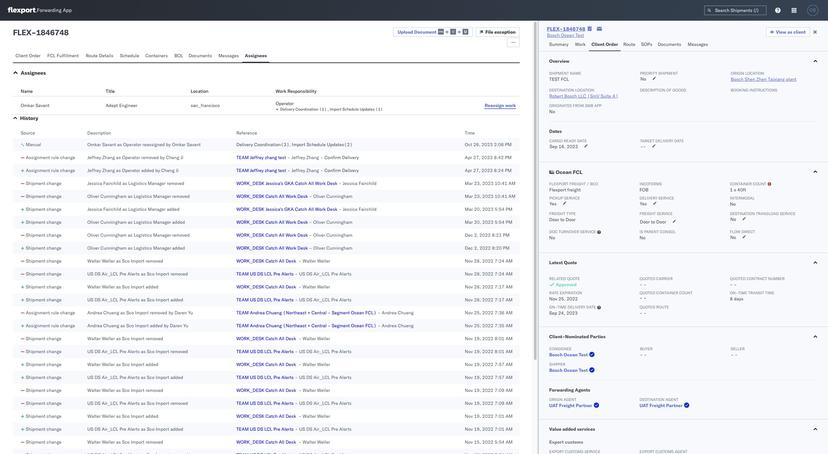 Task type: locate. For each thing, give the bounding box(es) containing it.
work_desk catch all work desk - oliver cunningham for dec 2, 2022 8:20 pm
[[236, 245, 353, 251]]

19,
[[474, 336, 481, 342], [474, 349, 481, 355], [474, 362, 481, 368], [474, 375, 481, 381], [474, 388, 481, 394], [474, 401, 481, 406], [474, 414, 481, 419], [474, 427, 481, 432]]

freight left /
[[570, 182, 586, 186]]

2 horizontal spatial destination
[[730, 211, 755, 216]]

1 8:01 from the top
[[495, 336, 505, 342]]

23,
[[474, 181, 481, 186], [474, 194, 481, 199]]

rule for jeffrey zhang as operator removed by cheng ji
[[51, 155, 59, 161]]

0 vertical spatial flexport
[[550, 182, 569, 186]]

route
[[624, 41, 636, 47], [86, 53, 98, 59]]

uat freight partner
[[550, 403, 592, 409], [640, 403, 683, 409]]

2 7:01 from the top
[[495, 427, 505, 432]]

route left details
[[86, 53, 98, 59]]

oct
[[465, 142, 472, 148]]

oliver cunningham as logistics manager added
[[87, 219, 185, 225], [87, 245, 185, 251]]

fcl inside button
[[573, 169, 583, 175]]

bosch ocean test link for consignee
[[550, 352, 596, 358]]

nov 19, 2022 7:57 am for team us ds lcl pre alerts - us ds air_lcl pre alerts
[[465, 375, 513, 381]]

0 vertical spatial nov 19, 2022 7:01 am
[[465, 414, 513, 419]]

2 vertical spatial us ds air_lcl pre alerts as sco import added
[[87, 427, 183, 432]]

rate
[[550, 291, 559, 295]]

1 dec from the top
[[465, 232, 473, 238]]

nov 19, 2022 7:57 am for work_desk catch all desk - walter weller
[[465, 362, 513, 368]]

nov 28, 2022 7:17 am
[[465, 284, 513, 290], [465, 297, 513, 303]]

team for nov 25, 2022 7:36 am
[[236, 310, 249, 316]]

bosch ocean test down consignee
[[550, 352, 588, 358]]

1 mar 23, 2023 10:41 am from the top
[[465, 181, 516, 186]]

25, inside quoted contract number - - rate expiration nov 25, 2022
[[559, 296, 566, 302]]

3 us ds air_lcl pre alerts as sco import removed from the top
[[87, 401, 188, 406]]

test up agents
[[579, 368, 588, 373]]

9 shipment change from the top
[[26, 284, 61, 290]]

location
[[746, 71, 765, 76], [575, 88, 594, 93]]

os button
[[806, 3, 821, 18]]

operator up the jeffrey zhang as operator added by cheng ji
[[122, 155, 140, 161]]

1 vertical spatial client
[[16, 53, 28, 59]]

28, for us ds air_lcl pre alerts as sco import removed
[[474, 271, 481, 277]]

service
[[657, 211, 673, 216]]

sep left the 24, on the bottom right of the page
[[550, 310, 557, 316]]

on- for on-time transit time 8 days
[[730, 291, 738, 295]]

change
[[60, 155, 75, 161], [60, 168, 75, 173], [47, 181, 61, 186], [47, 194, 61, 199], [47, 206, 61, 212], [47, 219, 61, 225], [47, 232, 61, 238], [47, 245, 61, 251], [47, 258, 61, 264], [47, 271, 61, 277], [47, 284, 61, 290], [47, 297, 61, 303], [60, 310, 75, 316], [60, 323, 75, 329], [47, 336, 61, 342], [47, 349, 61, 355], [47, 362, 61, 368], [47, 375, 61, 381], [47, 388, 61, 394], [47, 401, 61, 406], [47, 414, 61, 419], [47, 427, 61, 432], [47, 439, 61, 445]]

oliver cunningham as logistics manager added for mar 20, 2023 5:54 pm
[[87, 219, 185, 225]]

0 horizontal spatial uat freight partner link
[[550, 403, 601, 409]]

20, for work_desk jessica's gka catch all work desk - jessica fairchild
[[474, 206, 481, 212]]

origin inside origin location bosch shen zhen taixiang plant
[[731, 71, 745, 76]]

documents right bol button
[[189, 53, 212, 59]]

forwarding for forwarding app
[[37, 7, 62, 13]]

nov 28, 2022 7:17 am for work_desk catch all desk - walter weller
[[465, 284, 513, 290]]

0 vertical spatial us ds air_lcl pre alerts as sco import removed
[[87, 271, 188, 277]]

2 horizontal spatial fcl
[[573, 169, 583, 175]]

no inside intermodal no
[[730, 201, 736, 207]]

27, down apr 27, 2023 8:42 pm
[[474, 168, 481, 173]]

1 uat from the left
[[550, 403, 558, 409]]

26,
[[474, 142, 481, 148]]

bosch ocean test down flex-1846748 link
[[547, 32, 584, 38]]

2 rule from the top
[[51, 168, 59, 173]]

1 horizontal spatial description
[[640, 88, 666, 93]]

sops button
[[639, 39, 656, 51]]

work
[[506, 102, 516, 108]]

, inside button
[[328, 107, 329, 112]]

1 team us ds lcl pre alerts - us ds air_lcl pre alerts from the top
[[236, 271, 352, 277]]

1846748
[[563, 26, 586, 32], [36, 28, 69, 37]]

date up ocean fcl button
[[675, 139, 684, 143]]

0 horizontal spatial (1)
[[319, 107, 327, 112]]

3 us ds air_lcl pre alerts as sco import added from the top
[[87, 427, 183, 432]]

4 rule from the top
[[51, 323, 59, 329]]

1 vertical spatial on-
[[550, 305, 558, 310]]

1 horizontal spatial delivery
[[656, 139, 674, 143]]

order left route button
[[606, 41, 618, 47]]

0 horizontal spatial client order
[[16, 53, 41, 59]]

1 vertical spatial mar 20, 2023 5:54 pm
[[465, 219, 513, 225]]

1 vertical spatial confirm
[[325, 168, 341, 173]]

dec down dec 2, 2022 8:21 pm
[[465, 245, 473, 251]]

pickup
[[550, 196, 563, 201]]

2, down dec 2, 2022 8:21 pm
[[474, 245, 479, 251]]

lcl for nov 19, 2022 7:57 am
[[264, 375, 272, 381]]

test for shipper
[[579, 368, 588, 373]]

dec for dec 2, 2022 8:21 pm
[[465, 232, 473, 238]]

fcl inside shipment name test fcl
[[561, 76, 569, 82]]

1 vertical spatial name
[[21, 88, 33, 94]]

2 fcl) from the top
[[366, 323, 377, 329]]

destination for service
[[730, 211, 755, 216]]

quoted inside quoted contract number - - rate expiration nov 25, 2022
[[730, 276, 746, 281]]

0 horizontal spatial omkar
[[21, 103, 34, 108]]

1 7:17 from the top
[[495, 284, 505, 290]]

catch for nov 19, 2022 7:57 am
[[266, 362, 278, 368]]

door down the service
[[657, 219, 667, 225]]

latest quote
[[550, 260, 577, 266]]

partner down agents
[[576, 403, 592, 409]]

freight inside the freight type door to door
[[550, 211, 566, 216]]

1 lcl from the top
[[264, 271, 272, 277]]

1 jessica's from the top
[[266, 181, 283, 186]]

quoted inside quoted container count - -
[[640, 291, 656, 295]]

9 team from the top
[[236, 401, 249, 406]]

forwarding up flex - 1846748
[[37, 7, 62, 13]]

4 assignment rule change from the top
[[26, 323, 75, 329]]

description for description
[[87, 130, 111, 136]]

8 work_desk from the top
[[236, 284, 264, 290]]

1 vertical spatial dec
[[465, 245, 473, 251]]

1 horizontal spatial app
[[595, 103, 602, 108]]

1 partner from the left
[[576, 403, 592, 409]]

1 horizontal spatial order
[[606, 41, 618, 47]]

work responsibility
[[276, 88, 317, 94]]

plant
[[786, 76, 797, 82]]

0 vertical spatial confirm
[[325, 155, 341, 161]]

test up work button
[[576, 32, 584, 38]]

9 work_desk from the top
[[236, 336, 264, 342]]

bosch ocean test link up summary in the right top of the page
[[547, 32, 584, 39]]

test for jeffrey zhang as operator removed by cheng ji
[[278, 155, 286, 161]]

location inside "destination location robert bosch llc (smv suite a)"
[[575, 88, 594, 93]]

yes down fob
[[640, 201, 647, 207]]

1 zhang from the top
[[265, 155, 277, 161]]

us ds air_lcl pre alerts as sco import removed for nov 19, 2022 7:09 am
[[87, 401, 188, 406]]

zhang
[[102, 155, 115, 161], [306, 155, 319, 161], [102, 168, 115, 173], [306, 168, 319, 173]]

1 vertical spatial oliver cunningham as logistics manager added
[[87, 245, 185, 251]]

5:54 for cunningham
[[495, 219, 505, 225]]

quoted down quoted carrier - - at bottom
[[640, 291, 656, 295]]

door down type
[[566, 217, 576, 223]]

0 vertical spatial walter weller as sco import added
[[87, 284, 158, 290]]

7:09 for us ds air_lcl pre alerts
[[495, 401, 505, 406]]

target delivery date
[[640, 139, 684, 143]]

documents button right bol
[[186, 50, 216, 62]]

0 vertical spatial 7:57
[[495, 362, 505, 368]]

1 vertical spatial 20,
[[474, 219, 481, 225]]

segment for nov 25, 2022 7:36 am
[[332, 310, 350, 316]]

1846748 up work button
[[563, 26, 586, 32]]

uat freight partner link down origin agent
[[550, 403, 601, 409]]

1 walter weller as sco import added from the top
[[87, 284, 158, 290]]

mar for oliver cunningham as logistics manager added
[[465, 219, 473, 225]]

0 vertical spatial app
[[63, 7, 72, 13]]

client order button
[[589, 39, 621, 51], [13, 50, 45, 62]]

location up shen
[[746, 71, 765, 76]]

1 horizontal spatial uat freight partner link
[[640, 403, 691, 409]]

walter weller as sco import removed for nov 28, 2022 7:24 am
[[87, 258, 163, 264]]

test for jeffrey zhang as operator added by cheng ji
[[278, 168, 286, 173]]

omkar for omkar savant as operator reassigned by omkar savant
[[87, 142, 101, 148]]

2 20, from the top
[[474, 219, 481, 225]]

team andrea chueng (northeast + central - segment ocean fcl) - andrea chueng for andrea chueng as sco import added by daren yu
[[236, 323, 414, 329]]

desk
[[327, 181, 337, 186], [298, 194, 308, 199], [327, 206, 337, 212], [298, 219, 308, 225], [298, 232, 308, 238], [298, 245, 308, 251], [286, 258, 296, 264], [286, 284, 296, 290], [286, 336, 296, 342], [286, 362, 296, 368], [286, 388, 296, 394], [286, 414, 296, 419], [286, 439, 296, 445]]

team us ds lcl pre alerts - us ds air_lcl pre alerts for nov 19, 2022 7:57 am
[[236, 375, 352, 381]]

savant for omkar savant
[[36, 103, 49, 108]]

5 work_desk catch all desk - walter weller from the top
[[236, 388, 330, 394]]

flexport. image
[[8, 7, 37, 14]]

1 oliver cunningham as logistics manager removed from the top
[[87, 194, 190, 199]]

apr for apr 27, 2023 8:42 pm
[[465, 155, 472, 161]]

1 vertical spatial central
[[312, 323, 327, 329]]

25, up nov 25, 2022 7:35 am
[[474, 310, 481, 316]]

freight
[[570, 182, 586, 186], [568, 187, 581, 193]]

mar for oliver cunningham as logistics manager removed
[[465, 194, 473, 199]]

origin agent
[[550, 397, 577, 402]]

0 vertical spatial 7:01
[[495, 414, 505, 419]]

delivery right target
[[656, 139, 674, 143]]

confirm
[[325, 155, 341, 161], [325, 168, 341, 173]]

yu for andrea chueng as sco import removed by daren yu
[[188, 310, 193, 316]]

1 gka from the top
[[284, 181, 294, 186]]

3 assignment from the top
[[26, 310, 50, 316]]

forwarding inside forwarding app link
[[37, 7, 62, 13]]

27, down 26,
[[474, 155, 481, 161]]

jessica's
[[266, 181, 283, 186], [266, 206, 283, 212]]

2023 for oliver cunningham as logistics manager removed
[[482, 194, 494, 199]]

-
[[31, 28, 36, 37], [641, 144, 643, 150], [643, 144, 646, 150], [287, 155, 290, 161], [320, 155, 323, 161], [287, 168, 290, 173], [320, 168, 323, 173], [339, 181, 342, 186], [309, 194, 312, 199], [339, 206, 342, 212], [309, 219, 312, 225], [309, 232, 312, 238], [309, 245, 312, 251], [299, 258, 301, 264], [295, 271, 298, 277], [640, 282, 643, 288], [644, 282, 647, 288], [730, 282, 733, 288], [734, 282, 737, 288], [299, 284, 301, 290], [640, 295, 643, 301], [644, 295, 647, 301], [295, 297, 298, 303], [328, 310, 331, 316], [378, 310, 381, 316], [640, 310, 643, 316], [644, 310, 647, 316], [328, 323, 331, 329], [378, 323, 381, 329], [299, 336, 301, 342], [295, 349, 298, 355], [640, 352, 643, 358], [644, 352, 647, 358], [731, 352, 734, 358], [735, 352, 738, 358], [299, 362, 301, 368], [295, 375, 298, 381], [299, 388, 301, 394], [295, 401, 298, 406], [299, 414, 301, 419], [295, 427, 298, 432], [299, 439, 301, 445]]

no down intermodal
[[730, 201, 736, 207]]

schedule right details
[[120, 53, 139, 59]]

air_lcl
[[102, 271, 118, 277], [314, 271, 330, 277], [102, 297, 118, 303], [314, 297, 330, 303], [102, 349, 118, 355], [314, 349, 330, 355], [102, 375, 118, 381], [314, 375, 330, 381], [102, 401, 118, 406], [314, 401, 330, 406], [102, 427, 118, 432], [314, 427, 330, 432]]

uat freight partner down origin agent
[[550, 403, 592, 409]]

jessica's for removed
[[266, 181, 283, 186]]

7:09 for walter weller
[[495, 388, 505, 394]]

0 vertical spatial gka
[[284, 181, 294, 186]]

25, down 'nov 25, 2022 7:36 am' on the right
[[474, 323, 481, 329]]

all for dec 2, 2022 8:20 pm
[[279, 245, 285, 251]]

quoted left route
[[640, 305, 656, 310]]

value added services button
[[539, 420, 828, 439]]

origin location bosch shen zhen taixiang plant
[[731, 71, 797, 82]]

1846748 down forwarding app
[[36, 28, 69, 37]]

7:01 for walter weller
[[495, 414, 505, 419]]

1 vertical spatial walter weller as sco import added
[[87, 362, 158, 368]]

all for nov 15, 2022 5:54 am
[[279, 439, 285, 445]]

flex - 1846748
[[13, 28, 69, 37]]

shipment
[[550, 71, 569, 76], [26, 181, 45, 186], [26, 194, 45, 199], [26, 206, 45, 212], [26, 219, 45, 225], [26, 232, 45, 238], [26, 245, 45, 251], [26, 258, 45, 264], [26, 271, 45, 277], [26, 284, 45, 290], [26, 297, 45, 303], [26, 336, 45, 342], [26, 349, 45, 355], [26, 362, 45, 368], [26, 375, 45, 381], [26, 388, 45, 394], [26, 401, 45, 406], [26, 414, 45, 419], [26, 427, 45, 432], [26, 439, 45, 445]]

1 apr from the top
[[465, 155, 472, 161]]

omkar for omkar savant
[[21, 103, 34, 108]]

to up turnover
[[561, 217, 565, 223]]

1 assignment rule change from the top
[[26, 155, 75, 161]]

1 work_desk jessica's gka catch all work desk - jessica fairchild from the top
[[236, 181, 377, 186]]

1 vertical spatial schedule
[[343, 107, 359, 112]]

0 vertical spatial name
[[570, 71, 582, 76]]

fcl left the "fulfillment"
[[47, 53, 56, 59]]

1 horizontal spatial assignees
[[245, 53, 267, 59]]

1 vertical spatial fcl
[[561, 76, 569, 82]]

savant
[[36, 103, 49, 108], [102, 142, 116, 148], [187, 142, 201, 148]]

team for nov 19, 2022 8:01 am
[[236, 349, 249, 355]]

work_desk catch all work desk - oliver cunningham for dec 2, 2022 8:21 pm
[[236, 232, 353, 238]]

name up omkar savant
[[21, 88, 33, 94]]

0 vertical spatial location
[[746, 71, 765, 76]]

0 vertical spatial 7:09
[[495, 388, 505, 394]]

agent up value added services button
[[666, 397, 679, 402]]

quoted inside quoted route - -
[[640, 305, 656, 310]]

oliver
[[87, 194, 99, 199], [313, 194, 325, 199], [87, 219, 99, 225], [313, 219, 325, 225], [87, 232, 99, 238], [313, 232, 325, 238], [87, 245, 99, 251], [313, 245, 325, 251]]

27,
[[474, 155, 481, 161], [474, 168, 481, 173]]

uat for destination
[[640, 403, 649, 409]]

fcl up flexport freight / bco flexport freight
[[573, 169, 583, 175]]

2 uat from the left
[[640, 403, 649, 409]]

1 vertical spatial flexport
[[550, 187, 566, 193]]

1 vertical spatial messages
[[219, 53, 239, 59]]

1 vertical spatial (northeast
[[283, 323, 306, 329]]

confirm for apr 27, 2023 8:42 pm
[[325, 155, 341, 161]]

1 mar 20, 2023 5:54 pm from the top
[[465, 206, 513, 212]]

6 shipment change from the top
[[26, 245, 61, 251]]

8:01
[[495, 336, 505, 342], [495, 349, 505, 355]]

origin down forwarding agents
[[550, 397, 563, 402]]

nov 19, 2022 7:01 am for work_desk catch all desk - walter weller
[[465, 414, 513, 419]]

0 horizontal spatial order
[[29, 53, 41, 59]]

2 zhang from the top
[[265, 168, 277, 173]]

bosch inside "destination location robert bosch llc (smv suite a)"
[[565, 93, 577, 99]]

1 horizontal spatial omkar
[[87, 142, 101, 148]]

10:41 for oliver cunningham
[[495, 194, 508, 199]]

1 vertical spatial location
[[575, 88, 594, 93]]

0 horizontal spatial to
[[561, 217, 565, 223]]

work_desk catch all desk - walter weller for nov 19, 2022 7:57 am
[[236, 362, 330, 368]]

1 vertical spatial bosch ocean test
[[550, 352, 588, 358]]

all for nov 19, 2022 8:01 am
[[279, 336, 285, 342]]

savant for omkar savant as operator reassigned by omkar savant
[[102, 142, 116, 148]]

20, for work_desk catch all work desk - oliver cunningham
[[474, 219, 481, 225]]

to down freight service
[[651, 219, 655, 225]]

yu
[[188, 310, 193, 316], [183, 323, 188, 329]]

operator down jeffrey zhang as operator removed by cheng ji
[[122, 168, 140, 173]]

2 dec from the top
[[465, 245, 473, 251]]

date right ready
[[577, 139, 587, 143]]

1 nov 19, 2022 8:01 am from the top
[[465, 336, 513, 342]]

25, down rate
[[559, 296, 566, 302]]

0 vertical spatial team andrea chueng (northeast + central - segment ocean fcl) - andrea chueng
[[236, 310, 414, 316]]

1 vertical spatial 2,
[[474, 245, 479, 251]]

import
[[330, 107, 342, 112], [292, 142, 306, 148], [131, 258, 144, 264], [156, 271, 169, 277], [131, 284, 144, 290], [156, 297, 169, 303], [135, 310, 149, 316], [135, 323, 149, 329], [131, 336, 144, 342], [156, 349, 169, 355], [131, 362, 144, 368], [156, 375, 169, 381], [131, 388, 144, 394], [156, 401, 169, 406], [131, 414, 144, 419], [156, 427, 169, 432], [131, 439, 144, 445]]

jeffrey
[[87, 155, 101, 161], [250, 155, 264, 161], [292, 155, 305, 161], [87, 168, 101, 173], [250, 168, 264, 173], [292, 168, 305, 173]]

1 27, from the top
[[474, 155, 481, 161]]

8:01 for us ds air_lcl pre alerts
[[495, 349, 505, 355]]

0 horizontal spatial yes
[[550, 201, 557, 207]]

freight left type
[[550, 211, 566, 216]]

flex-
[[547, 26, 563, 32]]

catch for nov 15, 2022 5:54 am
[[266, 439, 278, 445]]

2 uat freight partner from the left
[[640, 403, 683, 409]]

client-nominated parties button
[[539, 327, 828, 347]]

delivery
[[280, 107, 295, 112], [236, 142, 253, 148], [342, 155, 359, 161], [342, 168, 359, 173], [640, 196, 658, 201]]

4 work_desk catch all desk - walter weller from the top
[[236, 362, 330, 368]]

partner for destination agent
[[666, 403, 683, 409]]

10 work_desk from the top
[[236, 362, 264, 368]]

fcl fulfillment
[[47, 53, 79, 59]]

1 7:24 from the top
[[495, 258, 505, 264]]

location
[[191, 88, 209, 94]]

work_desk catch all desk - walter weller for nov 19, 2022 7:09 am
[[236, 388, 330, 394]]

4 walter weller as sco import removed from the top
[[87, 439, 163, 445]]

2 5:54 from the top
[[495, 219, 505, 225]]

no inside originates from smb app no
[[550, 109, 555, 115]]

rule for jeffrey zhang as operator added by cheng ji
[[51, 168, 59, 173]]

container
[[730, 182, 752, 186]]

delivery inside "delivery coordination                (1)            , import schedule updates                (1)" button
[[280, 107, 295, 112]]

7:01
[[495, 414, 505, 419], [495, 427, 505, 432]]

work_desk
[[236, 181, 264, 186], [236, 194, 264, 199], [236, 206, 264, 212], [236, 219, 264, 225], [236, 232, 264, 238], [236, 245, 264, 251], [236, 258, 264, 264], [236, 284, 264, 290], [236, 336, 264, 342], [236, 362, 264, 368], [236, 388, 264, 394], [236, 414, 264, 419], [236, 439, 264, 445]]

freight up pickup service
[[568, 187, 581, 193]]

uat freight partner for destination
[[640, 403, 683, 409]]

0 vertical spatial client order
[[592, 41, 618, 47]]

quoted left carrier
[[640, 276, 656, 281]]

1 fcl) from the top
[[366, 310, 377, 316]]

0 horizontal spatial ji
[[176, 168, 179, 173]]

0 vertical spatial segment
[[332, 310, 350, 316]]

1 segment from the top
[[332, 310, 350, 316]]

5 team us ds lcl pre alerts - us ds air_lcl pre alerts from the top
[[236, 401, 352, 406]]

client
[[592, 41, 605, 47], [16, 53, 28, 59]]

uat freight partner link for destination
[[640, 403, 691, 409]]

partner down destination agent
[[666, 403, 683, 409]]

schedule left updates(2)
[[307, 142, 326, 148]]

nov
[[465, 258, 473, 264], [465, 271, 473, 277], [465, 284, 473, 290], [550, 296, 558, 302], [465, 297, 473, 303], [465, 310, 473, 316], [465, 323, 473, 329], [465, 336, 473, 342], [465, 349, 473, 355], [465, 362, 473, 368], [465, 375, 473, 381], [465, 388, 473, 394], [465, 401, 473, 406], [465, 414, 473, 419], [465, 427, 473, 432], [465, 439, 473, 445]]

route left sops
[[624, 41, 636, 47]]

1 horizontal spatial (1)
[[376, 107, 383, 112]]

2 mar from the top
[[465, 194, 473, 199]]

0 vertical spatial 25,
[[559, 296, 566, 302]]

no down is
[[640, 235, 646, 241]]

1 confirm from the top
[[325, 155, 341, 161]]

andrea
[[87, 310, 102, 316], [250, 310, 265, 316], [382, 310, 397, 316], [87, 323, 102, 329], [250, 323, 265, 329], [382, 323, 397, 329]]

1 uat freight partner from the left
[[550, 403, 592, 409]]

2 + from the top
[[308, 323, 310, 329]]

transload
[[756, 211, 779, 216]]

order down flex - 1846748
[[29, 53, 41, 59]]

bosch ocean test link down consignee
[[550, 352, 596, 358]]

flexport
[[550, 182, 569, 186], [550, 187, 566, 193]]

2 apr from the top
[[465, 168, 472, 173]]

team jeffrey zhang test - jeffrey zhang - confirm delivery for jeffrey zhang as operator added by cheng ji
[[236, 168, 359, 173]]

uat down destination agent
[[640, 403, 649, 409]]

1 vertical spatial work_desk jessica's gka catch all work desk - jessica fairchild
[[236, 206, 377, 212]]

0 vertical spatial yu
[[188, 310, 193, 316]]

name up "destination location robert bosch llc (smv suite a)"
[[570, 71, 582, 76]]

nov 19, 2022 8:01 am for team us ds lcl pre alerts - us ds air_lcl pre alerts
[[465, 349, 513, 355]]

fcl) for nov 25, 2022 7:36 am
[[366, 310, 377, 316]]

1 vertical spatial nov 28, 2022 7:17 am
[[465, 297, 513, 303]]

2 assignment rule change from the top
[[26, 168, 75, 173]]

coordination
[[296, 107, 318, 112]]

booking
[[731, 88, 749, 93]]

schedule left updates
[[343, 107, 359, 112]]

2 nov 28, 2022 7:17 am from the top
[[465, 297, 513, 303]]

uat freight partner link
[[550, 403, 601, 409], [640, 403, 691, 409]]

0 vertical spatial test
[[278, 155, 286, 161]]

bosch down flex-
[[547, 32, 560, 38]]

fcl right test at the top of the page
[[561, 76, 569, 82]]

1 vertical spatial count
[[680, 291, 693, 295]]

0 vertical spatial 23,
[[474, 181, 481, 186]]

7 work_desk catch all desk - walter weller from the top
[[236, 439, 330, 445]]

mar
[[465, 181, 473, 186], [465, 194, 473, 199], [465, 206, 473, 212], [465, 219, 473, 225]]

18 shipment change from the top
[[26, 427, 61, 432]]

1 vertical spatial oliver cunningham as logistics manager removed
[[87, 232, 190, 238]]

28, for us ds air_lcl pre alerts as sco import added
[[474, 297, 481, 303]]

3 assignment rule change from the top
[[26, 310, 75, 316]]

7 shipment change from the top
[[26, 258, 61, 264]]

route for route details
[[86, 53, 98, 59]]

28,
[[474, 258, 481, 264], [474, 271, 481, 277], [474, 284, 481, 290], [474, 297, 481, 303]]

bosch ocean test link down shipper
[[550, 367, 596, 374]]

1 vertical spatial nov 19, 2022 8:01 am
[[465, 349, 513, 355]]

all for nov 19, 2022 7:09 am
[[279, 388, 285, 394]]

(1) right updates
[[376, 107, 383, 112]]

1 vertical spatial segment
[[332, 323, 350, 329]]

days
[[734, 296, 744, 302]]

quoted left contract
[[730, 276, 746, 281]]

23, for work_desk jessica's gka catch all work desk - jessica fairchild
[[474, 181, 481, 186]]

2 nov 28, 2022 7:24 am from the top
[[465, 271, 513, 277]]

1 assignment from the top
[[26, 155, 50, 161]]

0 vertical spatial (northeast
[[283, 310, 306, 316]]

no down originates
[[550, 109, 555, 115]]

0 horizontal spatial fcl
[[47, 53, 56, 59]]

daren for andrea chueng as sco import added by daren yu
[[170, 323, 182, 329]]

0 horizontal spatial uat freight partner
[[550, 403, 592, 409]]

all for mar 20, 2023 5:54 pm
[[279, 219, 285, 225]]

1 flexport from the top
[[550, 182, 569, 186]]

nov 19, 2022 7:09 am for team us ds lcl pre alerts - us ds air_lcl pre alerts
[[465, 401, 513, 406]]

1 oliver cunningham as logistics manager added from the top
[[87, 219, 185, 225]]

0 vertical spatial 7:17
[[495, 284, 505, 290]]

2 team from the top
[[236, 168, 249, 173]]

2 27, from the top
[[474, 168, 481, 173]]

order for left client order button
[[29, 53, 41, 59]]

0 vertical spatial zhang
[[265, 155, 277, 161]]

schedule
[[120, 53, 139, 59], [343, 107, 359, 112], [307, 142, 326, 148]]

1 horizontal spatial client
[[592, 41, 605, 47]]

service right transload
[[780, 211, 796, 216]]

test down client-nominated parties
[[579, 352, 588, 358]]

10 shipment change from the top
[[26, 297, 61, 303]]

time up the 24, on the bottom right of the page
[[558, 305, 567, 310]]

client order right work button
[[592, 41, 618, 47]]

0 vertical spatial oliver cunningham as logistics manager added
[[87, 219, 185, 225]]

all for nov 19, 2022 7:57 am
[[279, 362, 285, 368]]

2 oliver cunningham as logistics manager added from the top
[[87, 245, 185, 251]]

shipment change
[[26, 181, 61, 186], [26, 194, 61, 199], [26, 206, 61, 212], [26, 219, 61, 225], [26, 232, 61, 238], [26, 245, 61, 251], [26, 258, 61, 264], [26, 271, 61, 277], [26, 284, 61, 290], [26, 297, 61, 303], [26, 336, 61, 342], [26, 349, 61, 355], [26, 362, 61, 368], [26, 375, 61, 381], [26, 388, 61, 394], [26, 401, 61, 406], [26, 414, 61, 419], [26, 427, 61, 432], [26, 439, 61, 445]]

1 yes from the left
[[550, 201, 557, 207]]

0 horizontal spatial destination
[[550, 88, 574, 93]]

1 (1) from the left
[[319, 107, 327, 112]]

on- up sep 24, 2023
[[550, 305, 558, 310]]

1 vertical spatial 5:54
[[495, 219, 505, 225]]

0 vertical spatial nov 19, 2022 8:01 am
[[465, 336, 513, 342]]

messages button
[[685, 39, 712, 51], [216, 50, 242, 62]]

1 vertical spatial documents
[[189, 53, 212, 59]]

15 shipment change from the top
[[26, 388, 61, 394]]

uat freight partner down destination agent
[[640, 403, 683, 409]]

oliver cunningham as logistics manager removed down jessica fairchild as logistics manager added
[[87, 232, 190, 238]]

apr down apr 27, 2023 8:42 pm
[[465, 168, 472, 173]]

uat freight partner link down destination agent
[[640, 403, 691, 409]]

mar 20, 2023 5:54 pm
[[465, 206, 513, 212], [465, 219, 513, 225]]

5:54 for -
[[495, 206, 505, 212]]

quoted inside quoted carrier - -
[[640, 276, 656, 281]]

1 test from the top
[[278, 155, 286, 161]]

team jeffrey zhang test - jeffrey zhang - confirm delivery for jeffrey zhang as operator removed by cheng ji
[[236, 155, 359, 161]]

0 horizontal spatial savant
[[36, 103, 49, 108]]

on- inside on-time transit time 8 days
[[730, 291, 738, 295]]

0 horizontal spatial ,
[[289, 142, 291, 148]]

0 horizontal spatial description
[[87, 130, 111, 136]]

summary
[[550, 41, 569, 47]]

agents
[[575, 387, 590, 393]]

route inside button
[[86, 53, 98, 59]]

date up parties
[[587, 305, 596, 310]]

team us ds lcl pre alerts - us ds air_lcl pre alerts for nov 28, 2022 7:17 am
[[236, 297, 352, 303]]

2 nov 19, 2022 7:57 am from the top
[[465, 375, 513, 381]]

5 lcl from the top
[[264, 401, 272, 406]]

test
[[278, 155, 286, 161], [278, 168, 286, 173]]

door up doc
[[550, 217, 559, 223]]

nov 19, 2022 8:01 am
[[465, 336, 513, 342], [465, 349, 513, 355]]

assignment for andrea chueng as sco import removed by daren yu
[[26, 310, 50, 316]]

3 mar from the top
[[465, 206, 473, 212]]

1 nov 19, 2022 7:09 am from the top
[[465, 388, 513, 394]]

2 walter weller as sco import removed from the top
[[87, 336, 163, 342]]

1 vertical spatial ,
[[289, 142, 291, 148]]

origin
[[731, 71, 745, 76], [550, 397, 563, 402]]

1 vertical spatial 7:17
[[495, 297, 505, 303]]

1 2, from the top
[[474, 232, 479, 238]]

gka for jessica fairchild as logistics manager removed
[[284, 181, 294, 186]]

1 vertical spatial bosch ocean test link
[[550, 352, 596, 358]]

daren
[[175, 310, 187, 316], [170, 323, 182, 329]]

2 lcl from the top
[[264, 297, 272, 303]]

time right transit
[[766, 291, 775, 295]]

ji for jeffrey zhang as operator removed by cheng ji
[[181, 155, 183, 161]]

no down doc
[[550, 235, 555, 241]]

0 vertical spatial ,
[[328, 107, 329, 112]]

import inside button
[[330, 107, 342, 112]]

1 10:41 from the top
[[495, 181, 508, 186]]

apr down the oct
[[465, 155, 472, 161]]

location inside origin location bosch shen zhen taixiang plant
[[746, 71, 765, 76]]

0 horizontal spatial agent
[[564, 397, 577, 402]]

description down adept
[[87, 130, 111, 136]]

zhang
[[265, 155, 277, 161], [265, 168, 277, 173]]

location up robert bosch llc (smv suite a) link
[[575, 88, 594, 93]]

cheng down reassigned
[[161, 168, 175, 173]]

11 shipment change from the top
[[26, 336, 61, 342]]

added inside button
[[563, 427, 576, 432]]

fcl) for nov 25, 2022 7:35 am
[[366, 323, 377, 329]]

1 vertical spatial 7:09
[[495, 401, 505, 406]]

7:35
[[495, 323, 505, 329]]

2 nov 19, 2022 7:09 am from the top
[[465, 401, 513, 406]]

client-
[[550, 334, 565, 340]]

3 lcl from the top
[[264, 349, 272, 355]]

0 horizontal spatial documents
[[189, 53, 212, 59]]

route inside button
[[624, 41, 636, 47]]

yes down pickup
[[550, 201, 557, 207]]

documents button up overview button
[[656, 39, 685, 51]]

route for route
[[624, 41, 636, 47]]

1 horizontal spatial location
[[746, 71, 765, 76]]

2 oliver cunningham as logistics manager removed from the top
[[87, 232, 190, 238]]

8:20
[[492, 245, 502, 251]]

number
[[769, 276, 785, 281]]

0 vertical spatial daren
[[175, 310, 187, 316]]

assignees
[[245, 53, 267, 59], [21, 70, 46, 76]]

13 shipment change from the top
[[26, 362, 61, 368]]

origin up booking
[[731, 71, 745, 76]]

2, up dec 2, 2022 8:20 pm
[[474, 232, 479, 238]]

app
[[63, 7, 72, 13], [595, 103, 602, 108]]

forwarding agents
[[550, 387, 590, 393]]

agent down forwarding agents
[[564, 397, 577, 402]]

2 vertical spatial walter weller as sco import added
[[87, 414, 158, 419]]

ocean fcl button
[[539, 162, 828, 182]]

2 team us ds lcl pre alerts - us ds air_lcl pre alerts from the top
[[236, 297, 352, 303]]

mar 23, 2023 10:41 am
[[465, 181, 516, 186], [465, 194, 516, 199]]

all for mar 23, 2023 10:41 am
[[279, 194, 285, 199]]

time up days
[[738, 291, 748, 295]]

flow direct
[[730, 229, 755, 234]]

as inside button
[[788, 29, 793, 35]]

0 vertical spatial mar 23, 2023 10:41 am
[[465, 181, 516, 186]]

0 vertical spatial documents
[[658, 41, 682, 47]]

(1) right coordination
[[319, 107, 327, 112]]

on- up 8
[[730, 291, 738, 295]]

2 8:01 from the top
[[495, 349, 505, 355]]

0 vertical spatial assignees
[[245, 53, 267, 59]]

by
[[166, 142, 171, 148], [160, 155, 165, 161], [155, 168, 160, 173], [169, 310, 173, 316], [164, 323, 169, 329]]

forwarding up origin agent
[[550, 387, 574, 393]]

2 7:24 from the top
[[495, 271, 505, 277]]

sep down cargo
[[550, 144, 558, 150]]

destination inside "destination location robert bosch llc (smv suite a)"
[[550, 88, 574, 93]]

nov 19, 2022 8:01 am for work_desk catch all desk - walter weller
[[465, 336, 513, 342]]

7 team from the top
[[236, 349, 249, 355]]

1 horizontal spatial agent
[[666, 397, 679, 402]]

central for andrea chueng as sco import added by daren yu
[[312, 323, 327, 329]]

1 vertical spatial forwarding
[[550, 387, 574, 393]]

0 vertical spatial messages
[[688, 41, 708, 47]]

2 nov 19, 2022 8:01 am from the top
[[465, 349, 513, 355]]



Task type: vqa. For each thing, say whether or not it's contained in the screenshot.


Task type: describe. For each thing, give the bounding box(es) containing it.
mar 23, 2023 10:41 am for work_desk catch all work desk - oliver cunningham
[[465, 194, 516, 199]]

4 19, from the top
[[474, 375, 481, 381]]

quoted container count - -
[[640, 291, 693, 301]]

no down flow
[[731, 235, 736, 240]]

0 vertical spatial test
[[576, 32, 584, 38]]

27, for apr 27, 2023 8:24 pm
[[474, 168, 481, 173]]

7:36
[[495, 310, 505, 316]]

1 horizontal spatial assignees button
[[242, 50, 270, 62]]

mar 20, 2023 5:54 pm for work_desk jessica's gka catch all work desk - jessica fairchild
[[465, 206, 513, 212]]

team for nov 25, 2022 7:35 am
[[236, 323, 249, 329]]

uat freight partner for origin
[[550, 403, 592, 409]]

sops
[[641, 41, 653, 47]]

2023 for jeffrey zhang as operator removed by cheng ji
[[482, 155, 493, 161]]

16 shipment change from the top
[[26, 401, 61, 406]]

uat for origin
[[550, 403, 558, 409]]

0 vertical spatial delivery
[[656, 139, 674, 143]]

3 work_desk from the top
[[236, 206, 264, 212]]

0 horizontal spatial client order button
[[13, 50, 45, 62]]

13 work_desk from the top
[[236, 439, 264, 445]]

Search Shipments (/) text field
[[704, 6, 767, 15]]

type
[[567, 211, 576, 216]]

assignees inside button
[[245, 53, 267, 59]]

walter weller as sco import removed for nov 19, 2022 7:09 am
[[87, 388, 163, 394]]

file
[[486, 29, 494, 35]]

0 horizontal spatial 1846748
[[36, 28, 69, 37]]

2 19, from the top
[[474, 349, 481, 355]]

2 horizontal spatial omkar
[[172, 142, 186, 148]]

0 horizontal spatial client
[[16, 53, 28, 59]]

os
[[810, 8, 816, 13]]

oliver cunningham as logistics manager removed for dec 2, 2022 8:21 pm
[[87, 232, 190, 238]]

7:24 for walter weller
[[495, 258, 505, 264]]

freight down origin agent
[[559, 403, 575, 409]]

1 horizontal spatial 1846748
[[563, 26, 586, 32]]

catch for nov 19, 2022 7:09 am
[[266, 388, 278, 394]]

11 work_desk from the top
[[236, 388, 264, 394]]

of
[[667, 88, 672, 93]]

team for nov 19, 2022 7:01 am
[[236, 427, 249, 432]]

7 work_desk from the top
[[236, 258, 264, 264]]

bosch ocean test for consignee
[[550, 352, 588, 358]]

assignment for jeffrey zhang as operator added by cheng ji
[[26, 168, 50, 173]]

1 team from the top
[[236, 155, 249, 161]]

mar 23, 2023 10:41 am for work_desk jessica's gka catch all work desk - jessica fairchild
[[465, 181, 516, 186]]

view as client button
[[766, 27, 810, 37]]

jessica fairchild as logistics manager removed
[[87, 181, 184, 186]]

+ for andrea chueng as sco import added by daren yu
[[308, 323, 310, 329]]

no up flow
[[731, 216, 736, 222]]

1 horizontal spatial to
[[651, 219, 655, 225]]

shen
[[745, 76, 756, 82]]

value
[[550, 427, 562, 432]]

booking instructions
[[731, 88, 778, 93]]

origin for origin location bosch shen zhen taixiang plant
[[731, 71, 745, 76]]

8:21
[[492, 232, 502, 238]]

1 shipment change from the top
[[26, 181, 61, 186]]

related quote
[[550, 276, 580, 281]]

client order for right client order button
[[592, 41, 618, 47]]

ocean inside button
[[556, 169, 572, 175]]

12 work_desk from the top
[[236, 414, 264, 419]]

llc
[[578, 93, 586, 99]]

0 horizontal spatial messages button
[[216, 50, 242, 62]]

us ds air_lcl pre alerts as sco import removed for nov 28, 2022 7:24 am
[[87, 271, 188, 277]]

24,
[[559, 310, 566, 316]]

1 x 40ft
[[730, 187, 747, 193]]

jessica fairchild as logistics manager added
[[87, 206, 180, 212]]

transit
[[749, 291, 765, 295]]

17 shipment change from the top
[[26, 414, 61, 419]]

is parent consol no
[[640, 229, 676, 241]]

23, for work_desk catch all work desk - oliver cunningham
[[474, 194, 481, 199]]

2023 for oliver cunningham as logistics manager added
[[482, 219, 494, 225]]

robert bosch llc (smv suite a) link
[[550, 93, 619, 99]]

19 shipment change from the top
[[26, 439, 61, 445]]

export
[[550, 439, 564, 445]]

jeffrey zhang as operator added by cheng ji
[[87, 168, 179, 173]]

fcl inside button
[[47, 53, 56, 59]]

oliver cunningham as logistics manager removed for mar 23, 2023 10:41 am
[[87, 194, 190, 199]]

--
[[641, 144, 646, 150]]

nov 25, 2022 7:35 am
[[465, 323, 513, 329]]

andrea chueng as sco import removed by daren yu
[[87, 310, 193, 316]]

no inside the 'is parent consol no'
[[640, 235, 646, 241]]

7:57 for us ds air_lcl pre alerts
[[495, 375, 505, 381]]

service up the service
[[659, 196, 675, 201]]

turnover
[[559, 229, 579, 234]]

1 work_desk from the top
[[236, 181, 264, 186]]

rule for andrea chueng as sco import added by daren yu
[[51, 323, 59, 329]]

sep for sep 16, 2023
[[550, 144, 558, 150]]

catch for nov 19, 2022 7:01 am
[[266, 414, 278, 419]]

6 work_desk from the top
[[236, 245, 264, 251]]

priority shipment
[[640, 71, 678, 76]]

team for nov 28, 2022 7:17 am
[[236, 297, 249, 303]]

delivery for delivery coordination                (1)            , import schedule updates                (1)
[[280, 107, 295, 112]]

4 shipment change from the top
[[26, 219, 61, 225]]

1 horizontal spatial messages button
[[685, 39, 712, 51]]

team for nov 28, 2022 7:24 am
[[236, 271, 249, 277]]

jessica's for added
[[266, 206, 283, 212]]

uat freight partner link for origin
[[550, 403, 601, 409]]

document
[[414, 29, 437, 35]]

responsibility
[[288, 88, 317, 94]]

oliver cunningham as logistics manager added for dec 2, 2022 8:20 pm
[[87, 245, 185, 251]]

bosch inside origin location bosch shen zhen taixiang plant
[[731, 76, 744, 82]]

5 shipment change from the top
[[26, 232, 61, 238]]

0 horizontal spatial delivery
[[568, 305, 586, 310]]

andrea chueng as sco import added by daren yu
[[87, 323, 188, 329]]

x
[[734, 187, 737, 193]]

1 horizontal spatial destination
[[640, 397, 665, 402]]

contract
[[747, 276, 768, 281]]

1 19, from the top
[[474, 336, 481, 342]]

rule for andrea chueng as sco import removed by daren yu
[[51, 310, 59, 316]]

doc
[[550, 229, 558, 234]]

seller - -
[[731, 347, 745, 358]]

containers
[[145, 53, 168, 59]]

1 horizontal spatial messages
[[688, 41, 708, 47]]

exception
[[495, 29, 516, 35]]

title
[[106, 88, 115, 94]]

fcl fulfillment button
[[45, 50, 83, 62]]

0 horizontal spatial name
[[21, 88, 33, 94]]

freight down destination agent
[[650, 403, 665, 409]]

operator for omkar savant as operator reassigned by omkar savant
[[123, 142, 141, 148]]

lcl for nov 19, 2022 7:01 am
[[264, 427, 272, 432]]

freight up "door to door"
[[640, 211, 656, 216]]

work_desk catch all desk - walter weller for nov 15, 2022 5:54 am
[[236, 439, 330, 445]]

work_desk jessica's gka catch all work desk - jessica fairchild for removed
[[236, 181, 377, 186]]

app inside originates from smb app no
[[595, 103, 602, 108]]

service down flexport freight / bco flexport freight
[[564, 196, 580, 201]]

operator down work responsibility
[[276, 101, 294, 106]]

zhen
[[757, 76, 767, 82]]

flow
[[730, 229, 741, 234]]

2023 for omkar savant as operator reassigned by omkar savant
[[482, 142, 493, 148]]

instructions
[[750, 88, 778, 93]]

0 vertical spatial bosch ocean test link
[[547, 32, 584, 39]]

(northeast for andrea chueng as sco import added by daren yu
[[283, 323, 306, 329]]

sep 24, 2023
[[550, 310, 578, 316]]

2023 for jessica fairchild as logistics manager added
[[482, 206, 494, 212]]

8:01 for walter weller
[[495, 336, 505, 342]]

walter weller as sco import added for nov 19, 2022 7:01 am
[[87, 414, 158, 419]]

4 work_desk from the top
[[236, 219, 264, 225]]

buyer
[[640, 347, 653, 351]]

adept
[[106, 103, 118, 108]]

pickup service
[[550, 196, 580, 201]]

order for right client order button
[[606, 41, 618, 47]]

segment for nov 25, 2022 7:35 am
[[332, 323, 350, 329]]

consignee
[[550, 347, 572, 351]]

1 vertical spatial freight
[[568, 187, 581, 193]]

0 vertical spatial bosch ocean test
[[547, 32, 584, 38]]

work_desk catch all desk - walter weller for nov 28, 2022 7:24 am
[[236, 258, 330, 264]]

3 19, from the top
[[474, 362, 481, 368]]

2 vertical spatial schedule
[[307, 142, 326, 148]]

reassigned
[[143, 142, 165, 148]]

0 horizontal spatial messages
[[219, 53, 239, 59]]

work_desk catch all desk - walter weller for nov 19, 2022 7:01 am
[[236, 414, 330, 419]]

8:24
[[494, 168, 504, 173]]

team for nov 19, 2022 7:09 am
[[236, 401, 249, 406]]

0 vertical spatial freight
[[570, 182, 586, 186]]

2 flexport from the top
[[550, 187, 566, 193]]

2 horizontal spatial savant
[[187, 142, 201, 148]]

overview
[[550, 58, 570, 64]]

time for on-time delivery date
[[558, 305, 567, 310]]

shipment inside shipment name test fcl
[[550, 71, 569, 76]]

nov 28, 2022 7:24 am for team us ds lcl pre alerts - us ds air_lcl pre alerts
[[465, 271, 513, 277]]

gka for jessica fairchild as logistics manager added
[[284, 206, 294, 212]]

related
[[550, 276, 566, 281]]

shipment
[[659, 71, 678, 76]]

work_desk jessica's gka catch all work desk - jessica fairchild for added
[[236, 206, 377, 212]]

1 horizontal spatial documents button
[[656, 39, 685, 51]]

incoterms fob
[[640, 182, 662, 193]]

3 5:54 from the top
[[495, 439, 505, 445]]

25, for nov 25, 2022 7:35 am
[[474, 323, 481, 329]]

nov 15, 2022 5:54 am
[[465, 439, 513, 445]]

mar for jessica fairchild as logistics manager removed
[[465, 181, 473, 186]]

bosch down shipper
[[550, 368, 563, 373]]

approved
[[556, 282, 577, 288]]

ocean fcl
[[556, 169, 583, 175]]

forwarding app
[[37, 7, 72, 13]]

originates
[[550, 103, 572, 108]]

2022 inside quoted contract number - - rate expiration nov 25, 2022
[[567, 296, 578, 302]]

8:42
[[494, 155, 504, 161]]

3 shipment change from the top
[[26, 206, 61, 212]]

14 shipment change from the top
[[26, 375, 61, 381]]

8 19, from the top
[[474, 427, 481, 432]]

parties
[[590, 334, 606, 340]]

latest quote button
[[539, 253, 828, 272]]

0 horizontal spatial schedule
[[120, 53, 139, 59]]

suite
[[601, 93, 611, 99]]

history button
[[20, 115, 38, 121]]

robert
[[550, 93, 563, 99]]

7:01 for us ds air_lcl pre alerts
[[495, 427, 505, 432]]

0 vertical spatial client
[[592, 41, 605, 47]]

service right turnover
[[580, 229, 596, 234]]

oct 26, 2023 2:06 pm
[[465, 142, 512, 148]]

7 19, from the top
[[474, 414, 481, 419]]

12 shipment change from the top
[[26, 349, 61, 355]]

10:41 for jessica fairchild
[[495, 181, 508, 186]]

1 vertical spatial assignees button
[[21, 70, 46, 76]]

delivery coordination                (1)            , import schedule updates                (1) button
[[276, 107, 473, 112]]

28, for walter weller as sco import removed
[[474, 258, 481, 264]]

assignment rule change for andrea chueng as sco import removed by daren yu
[[26, 310, 75, 316]]

nov 28, 2022 7:24 am for work_desk catch all desk - walter weller
[[465, 258, 513, 264]]

0 horizontal spatial assignees
[[21, 70, 46, 76]]

operator for jeffrey zhang as operator added by cheng ji
[[122, 168, 140, 173]]

expiration
[[560, 291, 582, 295]]

route
[[657, 305, 669, 310]]

0 horizontal spatial documents button
[[186, 50, 216, 62]]

1 horizontal spatial count
[[753, 182, 767, 186]]

fulfillment
[[57, 53, 79, 59]]

nov inside quoted contract number - - rate expiration nov 25, 2022
[[550, 296, 558, 302]]

team us ds lcl pre alerts - us ds air_lcl pre alerts for nov 19, 2022 7:09 am
[[236, 401, 352, 406]]

16,
[[559, 144, 566, 150]]

catch for nov 28, 2022 7:24 am
[[266, 258, 278, 264]]

us ds air_lcl pre alerts as sco import removed for nov 19, 2022 8:01 am
[[87, 349, 188, 355]]

bol
[[174, 53, 183, 59]]

yes for delivery
[[640, 201, 647, 207]]

yes for pickup
[[550, 201, 557, 207]]

to inside the freight type door to door
[[561, 217, 565, 223]]

work inside button
[[575, 41, 586, 47]]

bosch shen zhen taixiang plant link
[[731, 76, 797, 82]]

central for andrea chueng as sco import removed by daren yu
[[312, 310, 327, 316]]

manual
[[26, 142, 41, 148]]

quoted for quoted route - -
[[640, 305, 656, 310]]

consol
[[660, 229, 676, 234]]

time for on-time transit time 8 days
[[738, 291, 748, 295]]

2 horizontal spatial time
[[766, 291, 775, 295]]

count inside quoted container count - -
[[680, 291, 693, 295]]

us ds air_lcl pre alerts as sco import added for nov 19, 2022 7:57 am
[[87, 375, 183, 381]]

san_francisco
[[191, 103, 220, 108]]

direct
[[742, 229, 755, 234]]

8 shipment change from the top
[[26, 271, 61, 277]]

no down priority
[[641, 76, 647, 82]]

1
[[730, 187, 733, 193]]

all for dec 2, 2022 8:21 pm
[[279, 232, 285, 238]]

name inside shipment name test fcl
[[570, 71, 582, 76]]

updates(2)
[[327, 142, 353, 148]]

doc turnover service
[[550, 229, 596, 234]]

28, for walter weller as sco import added
[[474, 284, 481, 290]]

location for llc
[[575, 88, 594, 93]]

bosch down consignee
[[550, 352, 563, 358]]

daren for andrea chueng as sco import removed by daren yu
[[175, 310, 187, 316]]

5 19, from the top
[[474, 388, 481, 394]]

lcl for nov 28, 2022 7:17 am
[[264, 297, 272, 303]]

by for removed
[[160, 155, 165, 161]]

2 shipment change from the top
[[26, 194, 61, 199]]

door up is
[[640, 219, 650, 225]]

forwarding app link
[[8, 7, 72, 14]]

taixiang
[[768, 76, 785, 82]]

catch for dec 2, 2022 8:21 pm
[[266, 232, 278, 238]]

2 (1) from the left
[[376, 107, 383, 112]]

5 work_desk from the top
[[236, 232, 264, 238]]

delivery coordination(2) , import schedule updates(2)
[[236, 142, 353, 148]]

6 19, from the top
[[474, 401, 481, 406]]

client-nominated parties
[[550, 334, 606, 340]]

bosch ocean test link for shipper
[[550, 367, 596, 374]]

agent for origin agent
[[564, 397, 577, 402]]

2 work_desk from the top
[[236, 194, 264, 199]]

upload
[[398, 29, 413, 35]]

view
[[776, 29, 787, 35]]

freight service
[[640, 211, 673, 216]]

ready
[[564, 139, 576, 143]]

1 horizontal spatial client order button
[[589, 39, 621, 51]]

parent
[[644, 229, 659, 234]]



